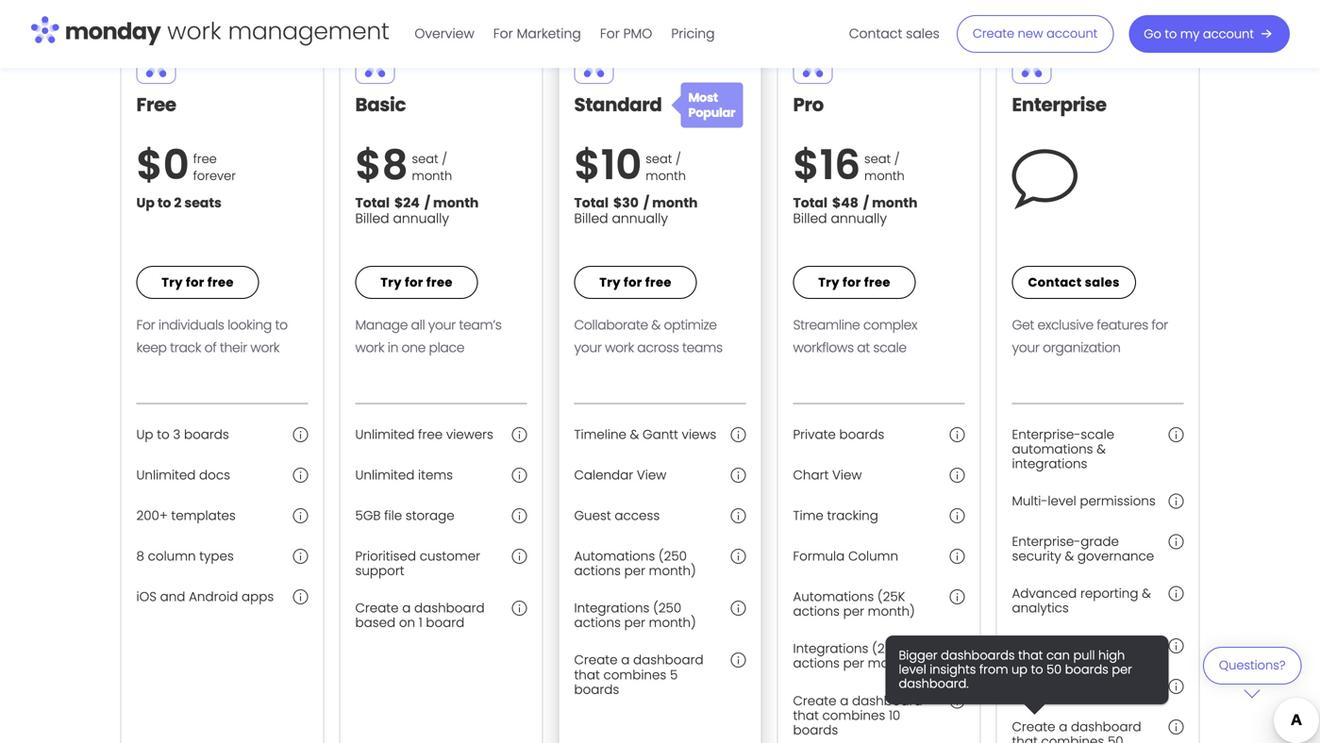 Task type: locate. For each thing, give the bounding box(es) containing it.
seat inside $16 seat / month total $48 / month billed annually
[[865, 151, 891, 168]]

combines for pro
[[823, 707, 886, 725]]

combines left 5
[[604, 667, 667, 684]]

seat inside $8 seat / month total $24 / month billed annually
[[412, 151, 439, 168]]

that inside the 'create a dashboard that combines 5 boards'
[[574, 667, 600, 684]]

sales
[[906, 24, 940, 43], [1085, 274, 1120, 291]]

annually inside $16 seat / month total $48 / month billed annually
[[831, 209, 887, 228]]

account right my
[[1203, 25, 1254, 42]]

for up individuals
[[186, 274, 205, 291]]

standard
[[574, 92, 662, 118]]

info copy image for integrations (25k actions per month)
[[950, 642, 965, 657]]

month) inside integrations (250 actions per month)
[[649, 615, 696, 632]]

per down onboarding
[[1112, 662, 1133, 679]]

month) up bigger at bottom
[[868, 603, 915, 621]]

(250 for automations
[[659, 548, 687, 566]]

boards down tailored onboarding * on the bottom right
[[1065, 662, 1109, 679]]

2 annually from the left
[[612, 209, 668, 228]]

total left $24
[[355, 194, 390, 213]]

4 try for free from the left
[[819, 274, 891, 291]]

1 seat from the left
[[412, 151, 439, 168]]

total left $48
[[793, 194, 828, 213]]

2 enterprise- from the top
[[1012, 533, 1081, 551]]

team's
[[459, 316, 502, 335]]

work for $10
[[605, 339, 634, 357]]

overview
[[415, 24, 475, 43]]

per up create a dashboard that combines 10 boards
[[843, 655, 865, 673]]

0 horizontal spatial work
[[251, 339, 280, 357]]

try for free for $10
[[600, 274, 672, 291]]

0 horizontal spatial sales
[[906, 24, 940, 43]]

create left on
[[355, 600, 399, 617]]

1 total from the left
[[355, 194, 390, 213]]

sales inside the main element
[[906, 24, 940, 43]]

info copy image for create a dashboard that combines 10 boards
[[950, 694, 965, 709]]

integrations (25k actions per month)
[[793, 641, 915, 673]]

4 try for free button from the left
[[793, 266, 916, 299]]

create down integrations (25k actions per month)
[[793, 693, 837, 710]]

free up looking on the top left
[[208, 274, 234, 291]]

free left viewers
[[418, 426, 443, 444]]

(25k for integrations
[[872, 641, 900, 658]]

(250 inside "automations (250 actions per month)"
[[659, 548, 687, 566]]

insights
[[930, 662, 976, 679]]

0 horizontal spatial billed
[[355, 209, 390, 228]]

for up all
[[405, 274, 424, 291]]

tailored
[[1012, 637, 1063, 655]]

automations
[[1012, 441, 1094, 458]]

& inside advanced reporting & analytics
[[1142, 585, 1151, 603]]

1 billed from the left
[[355, 209, 390, 228]]

view for $10
[[637, 467, 667, 484]]

info copy image for up to 3 boards
[[293, 428, 308, 443]]

free up optimize
[[646, 274, 672, 291]]

billed inside $8 seat / month total $24 / month billed annually
[[355, 209, 390, 228]]

up left 2
[[136, 194, 155, 213]]

create inside create a dashboard based on 1 board
[[355, 600, 399, 617]]

dashboard inside create a dashboard that combines 5
[[1071, 719, 1142, 736]]

seat right $8
[[412, 151, 439, 168]]

combines inside the 'create a dashboard that combines 5 boards'
[[604, 667, 667, 684]]

your inside collaborate & optimize your work across teams
[[574, 339, 602, 357]]

4 try from the left
[[819, 274, 840, 291]]

0 vertical spatial sales
[[906, 24, 940, 43]]

per for integrations (25k actions per month)
[[843, 655, 865, 673]]

2 total from the left
[[574, 194, 609, 213]]

try for free button
[[136, 266, 259, 299], [355, 266, 478, 299], [574, 266, 697, 299], [793, 266, 916, 299]]

free for $16
[[865, 274, 891, 291]]

your up place
[[428, 316, 456, 335]]

to left 50 on the right bottom of the page
[[1031, 662, 1044, 679]]

that left 50 on the right bottom of the page
[[1019, 648, 1043, 665]]

0 horizontal spatial level
[[899, 662, 927, 679]]

0 vertical spatial contact sales button
[[840, 19, 949, 49]]

info copy image for tailored onboarding *
[[1169, 639, 1184, 654]]

try for free up streamline
[[819, 274, 891, 291]]

try up manage
[[381, 274, 402, 291]]

optimize
[[664, 316, 717, 335]]

that down integrations (250 actions per month)
[[574, 667, 600, 684]]

0 horizontal spatial your
[[428, 316, 456, 335]]

exclusive
[[1038, 316, 1094, 335]]

integrations inside integrations (25k actions per month)
[[793, 641, 869, 658]]

dashboard down bigger at bottom
[[852, 693, 923, 710]]

work down collaborate
[[605, 339, 634, 357]]

1 horizontal spatial view
[[833, 467, 862, 484]]

10
[[889, 707, 901, 725]]

billed left $24
[[355, 209, 390, 228]]

info copy image for chart view
[[950, 468, 965, 483]]

info copy image for unlimited items
[[512, 468, 527, 483]]

support down pull
[[1073, 678, 1122, 695]]

& right automations
[[1097, 441, 1106, 458]]

unlimited up file
[[355, 467, 415, 484]]

work inside manage all your team's work in one place
[[355, 339, 384, 357]]

that inside create a dashboard that combines 5
[[1012, 733, 1038, 744]]

for
[[493, 24, 513, 43], [600, 24, 620, 43], [136, 316, 155, 335]]

0 vertical spatial support
[[355, 563, 404, 580]]

work left in at the left of the page
[[355, 339, 384, 357]]

get
[[1012, 316, 1035, 335]]

info copy image
[[512, 428, 527, 443], [731, 428, 746, 443], [293, 509, 308, 524], [512, 509, 527, 524], [1169, 535, 1184, 550], [293, 549, 308, 565], [512, 549, 527, 565], [1169, 587, 1184, 602], [293, 590, 308, 605], [731, 601, 746, 617], [1169, 639, 1184, 654], [950, 642, 965, 657], [1169, 720, 1184, 735]]

0 vertical spatial up
[[136, 194, 155, 213]]

level left insights
[[899, 662, 927, 679]]

formula column
[[793, 548, 899, 566]]

info copy image for formula column
[[950, 549, 965, 565]]

integrations
[[1012, 456, 1088, 473]]

2 horizontal spatial seat
[[865, 151, 891, 168]]

try for free up collaborate
[[600, 274, 672, 291]]

1 horizontal spatial for
[[493, 24, 513, 43]]

formula
[[793, 548, 845, 566]]

0 horizontal spatial contact
[[849, 24, 903, 43]]

annually
[[393, 209, 449, 228], [612, 209, 668, 228], [831, 209, 887, 228]]

dashboard
[[414, 600, 485, 617], [633, 652, 704, 669], [852, 693, 923, 710], [1071, 719, 1142, 736]]

create down premium at the bottom of page
[[1012, 719, 1056, 736]]

0 horizontal spatial total
[[355, 194, 390, 213]]

a down premium support
[[1059, 719, 1068, 736]]

bigger dashboards that can pull high level insights from up to 50 boards per dashboard.
[[899, 648, 1133, 693]]

1 try from the left
[[162, 274, 183, 291]]

1 vertical spatial enterprise-
[[1012, 533, 1081, 551]]

annually inside $8 seat / month total $24 / month billed annually
[[393, 209, 449, 228]]

your inside manage all your team's work in one place
[[428, 316, 456, 335]]

to inside bigger dashboards that can pull high level insights from up to 50 boards per dashboard.
[[1031, 662, 1044, 679]]

for up streamline
[[843, 274, 862, 291]]

combines inside create a dashboard that combines 10 boards
[[823, 707, 886, 725]]

1 up from the top
[[136, 194, 155, 213]]

level
[[1048, 493, 1077, 510], [899, 662, 927, 679]]

0 horizontal spatial for
[[136, 316, 155, 335]]

billed left $48
[[793, 209, 827, 228]]

free for $0
[[208, 274, 234, 291]]

2 try from the left
[[381, 274, 402, 291]]

try for free up all
[[381, 274, 453, 291]]

total inside $16 seat / month total $48 / month billed annually
[[793, 194, 828, 213]]

of
[[204, 339, 217, 357]]

try for free button up individuals
[[136, 266, 259, 299]]

level inside bigger dashboards that can pull high level insights from up to 50 boards per dashboard.
[[899, 662, 927, 679]]

create inside the 'create a dashboard that combines 5 boards'
[[574, 652, 618, 669]]

free up complex
[[865, 274, 891, 291]]

per for integrations (250 actions per month)
[[624, 615, 646, 632]]

seat right the $16
[[865, 151, 891, 168]]

3 try for free button from the left
[[574, 266, 697, 299]]

1 enterprise- from the top
[[1012, 426, 1081, 444]]

1 horizontal spatial integrations
[[793, 641, 869, 658]]

$0
[[136, 136, 189, 194]]

scale up integrations
[[1081, 426, 1115, 444]]

a inside create a dashboard based on 1 board
[[402, 600, 411, 617]]

1 vertical spatial integrations
[[793, 641, 869, 658]]

to inside $0 free forever up to 2 seats
[[157, 194, 171, 213]]

for up keep
[[136, 316, 155, 335]]

create for create a dashboard that combines 5 boards
[[574, 652, 618, 669]]

dashboard down integrations (250 actions per month)
[[633, 652, 704, 669]]

integrations down "automations (250 actions per month)"
[[574, 600, 650, 617]]

1 horizontal spatial work
[[355, 339, 384, 357]]

1 try for free from the left
[[162, 274, 234, 291]]

enterprise- down the multi-
[[1012, 533, 1081, 551]]

unlimited
[[355, 426, 415, 444], [136, 467, 196, 484], [355, 467, 415, 484]]

0 horizontal spatial annually
[[393, 209, 449, 228]]

0 vertical spatial contact
[[849, 24, 903, 43]]

per inside "automations (250 actions per month)"
[[624, 563, 646, 580]]

scale down complex
[[874, 339, 907, 357]]

month) inside "automations (250 actions per month)"
[[649, 563, 696, 580]]

3 billed from the left
[[793, 209, 827, 228]]

total left $30
[[574, 194, 609, 213]]

your
[[428, 316, 456, 335], [574, 339, 602, 357], [1012, 339, 1040, 357]]

dashboard for 5
[[633, 652, 704, 669]]

actions for integrations (25k actions per month)
[[793, 655, 840, 673]]

1 horizontal spatial your
[[574, 339, 602, 357]]

1 horizontal spatial automations
[[793, 589, 874, 606]]

security
[[1012, 548, 1062, 566]]

month) up 5
[[649, 615, 696, 632]]

1 vertical spatial support
[[1073, 678, 1122, 695]]

2 horizontal spatial annually
[[831, 209, 887, 228]]

1 try for free button from the left
[[136, 266, 259, 299]]

info copy image for unlimited docs
[[293, 468, 308, 483]]

and
[[160, 589, 185, 606]]

try for free for $0
[[162, 274, 234, 291]]

seat inside $10 seat / month total $30 / month billed annually
[[646, 151, 672, 168]]

pro
[[793, 92, 824, 118]]

overview link
[[405, 19, 484, 49]]

1 horizontal spatial annually
[[612, 209, 668, 228]]

column
[[849, 548, 899, 566]]

your inside "get exclusive features for your organization"
[[1012, 339, 1040, 357]]

a inside the 'create a dashboard that combines 5 boards'
[[621, 652, 630, 669]]

0 vertical spatial scale
[[874, 339, 907, 357]]

to right 'go'
[[1165, 25, 1177, 42]]

(25k inside integrations (25k actions per month)
[[872, 641, 900, 658]]

column
[[148, 548, 196, 566]]

month) up dashboard.
[[868, 655, 915, 673]]

actions inside "automations (250 actions per month)"
[[574, 563, 621, 580]]

try for free for $8
[[381, 274, 453, 291]]

3 seat from the left
[[865, 151, 891, 168]]

0 horizontal spatial combines
[[604, 667, 667, 684]]

for
[[186, 274, 205, 291], [405, 274, 424, 291], [624, 274, 643, 291], [843, 274, 862, 291], [1152, 316, 1168, 335]]

teams
[[682, 339, 723, 357]]

month) inside integrations (25k actions per month)
[[868, 655, 915, 673]]

month) up integrations (250 actions per month)
[[649, 563, 696, 580]]

1 vertical spatial sales
[[1085, 274, 1120, 291]]

0 vertical spatial (250
[[659, 548, 687, 566]]

advanced
[[1012, 585, 1077, 603]]

0 horizontal spatial view
[[637, 467, 667, 484]]

free
[[193, 151, 217, 168], [208, 274, 234, 291], [427, 274, 453, 291], [646, 274, 672, 291], [865, 274, 891, 291], [418, 426, 443, 444]]

go
[[1144, 25, 1162, 42]]

3 work from the left
[[605, 339, 634, 357]]

try for free button up all
[[355, 266, 478, 299]]

1 horizontal spatial scale
[[1081, 426, 1115, 444]]

create
[[973, 25, 1015, 42], [355, 600, 399, 617], [574, 652, 618, 669], [793, 693, 837, 710], [1012, 719, 1056, 736]]

(250
[[659, 548, 687, 566], [653, 600, 682, 617]]

free up manage all your team's work in one place
[[427, 274, 453, 291]]

looking
[[228, 316, 272, 335]]

1 horizontal spatial total
[[574, 194, 609, 213]]

3 annually from the left
[[831, 209, 887, 228]]

(250 for integrations
[[653, 600, 682, 617]]

enterprise-grade security & governance
[[1012, 533, 1155, 566]]

to left 3
[[157, 426, 170, 444]]

automations for automations (25k actions per month)
[[793, 589, 874, 606]]

popular
[[689, 104, 735, 121]]

seats
[[184, 194, 222, 213]]

android
[[189, 589, 238, 606]]

0 vertical spatial integrations
[[574, 600, 650, 617]]

up to 3 boards
[[136, 426, 229, 444]]

actions inside automations (25k actions per month)
[[793, 603, 840, 621]]

time
[[793, 507, 824, 525]]

0 vertical spatial combines
[[604, 667, 667, 684]]

try for free button up streamline
[[793, 266, 916, 299]]

& up the across
[[652, 316, 661, 335]]

view down timeline & gantt views
[[637, 467, 667, 484]]

month right $10
[[646, 168, 686, 185]]

0 horizontal spatial scale
[[874, 339, 907, 357]]

1 vertical spatial scale
[[1081, 426, 1115, 444]]

on
[[399, 615, 415, 632]]

0 horizontal spatial integrations
[[574, 600, 650, 617]]

1 vertical spatial combines
[[823, 707, 886, 725]]

2 horizontal spatial total
[[793, 194, 828, 213]]

3 try from the left
[[600, 274, 621, 291]]

info copy image for integrations (250 actions per month)
[[731, 601, 746, 617]]

1 vertical spatial up
[[136, 426, 153, 444]]

0 vertical spatial enterprise-
[[1012, 426, 1081, 444]]

enterprise- inside 'enterprise-scale automations & integrations'
[[1012, 426, 1081, 444]]

0 horizontal spatial support
[[355, 563, 404, 580]]

50
[[1047, 662, 1062, 679]]

(25k down automations (25k actions per month)
[[872, 641, 900, 658]]

for marketing link
[[484, 19, 591, 49]]

1 vertical spatial contact sales
[[1028, 274, 1120, 291]]

create inside create a dashboard that combines 10 boards
[[793, 693, 837, 710]]

1 horizontal spatial billed
[[574, 209, 608, 228]]

up
[[136, 194, 155, 213], [136, 426, 153, 444]]

0 horizontal spatial contact sales
[[849, 24, 940, 43]]

for pmo
[[600, 24, 653, 43]]

view right chart
[[833, 467, 862, 484]]

for for for marketing
[[493, 24, 513, 43]]

seat for $16
[[865, 151, 891, 168]]

billed left $30
[[574, 209, 608, 228]]

info copy image for enterprise-grade security & governance
[[1169, 535, 1184, 550]]

actions up the 'create a dashboard that combines 5 boards'
[[574, 615, 621, 632]]

2 horizontal spatial for
[[600, 24, 620, 43]]

2 horizontal spatial billed
[[793, 209, 827, 228]]

info copy image for time tracking
[[950, 509, 965, 524]]

0 vertical spatial automations
[[574, 548, 655, 566]]

dashboard.
[[899, 676, 969, 693]]

actions inside integrations (250 actions per month)
[[574, 615, 621, 632]]

streamline
[[793, 316, 860, 335]]

actions down guest
[[574, 563, 621, 580]]

create left new at the right of the page
[[973, 25, 1015, 42]]

view for $16
[[833, 467, 862, 484]]

3 try for free from the left
[[600, 274, 672, 291]]

1 vertical spatial (250
[[653, 600, 682, 617]]

create inside button
[[973, 25, 1015, 42]]

try for free
[[162, 274, 234, 291], [381, 274, 453, 291], [600, 274, 672, 291], [819, 274, 891, 291]]

try up streamline
[[819, 274, 840, 291]]

annually down $10
[[612, 209, 668, 228]]

questions?
[[1219, 657, 1286, 674]]

0 horizontal spatial account
[[1047, 25, 1098, 42]]

a inside create a dashboard that combines 10 boards
[[840, 693, 849, 710]]

1 vertical spatial contact
[[1028, 274, 1082, 291]]

info copy image
[[293, 428, 308, 443], [950, 428, 965, 443], [1169, 428, 1184, 443], [293, 468, 308, 483], [512, 468, 527, 483], [731, 468, 746, 483], [950, 468, 965, 483], [1169, 494, 1184, 509], [731, 509, 746, 524], [950, 509, 965, 524], [731, 549, 746, 565], [950, 549, 965, 565], [950, 590, 965, 605], [512, 601, 527, 617], [731, 653, 746, 669], [1169, 679, 1184, 695], [950, 694, 965, 709]]

1 view from the left
[[637, 467, 667, 484]]

to right looking on the top left
[[275, 316, 288, 335]]

dashboard down premium support
[[1071, 719, 1142, 736]]

2 try for free button from the left
[[355, 266, 478, 299]]

for inside the for individuals looking to keep track of their work
[[136, 316, 155, 335]]

billed inside $16 seat / month total $48 / month billed annually
[[793, 209, 827, 228]]

pricing
[[671, 24, 715, 43]]

& right reporting on the bottom right of page
[[1142, 585, 1151, 603]]

try up individuals
[[162, 274, 183, 291]]

your down collaborate
[[574, 339, 602, 357]]

total inside $8 seat / month total $24 / month billed annually
[[355, 194, 390, 213]]

1 vertical spatial contact sales button
[[1012, 266, 1136, 299]]

a left 1
[[402, 600, 411, 617]]

dashboard for 1
[[414, 600, 485, 617]]

annually down $8
[[393, 209, 449, 228]]

1 horizontal spatial combines
[[823, 707, 886, 725]]

dashboard inside create a dashboard based on 1 board
[[414, 600, 485, 617]]

support up based
[[355, 563, 404, 580]]

actions for automations (250 actions per month)
[[574, 563, 621, 580]]

your down get
[[1012, 339, 1040, 357]]

try for free for $16
[[819, 274, 891, 291]]

annually inside $10 seat / month total $30 / month billed annually
[[612, 209, 668, 228]]

1 horizontal spatial seat
[[646, 151, 672, 168]]

for up collaborate
[[624, 274, 643, 291]]

streamline complex workflows at scale
[[793, 316, 918, 357]]

create a dashboard based on 1 board
[[355, 600, 485, 632]]

1 vertical spatial level
[[899, 662, 927, 679]]

unlimited down 3
[[136, 467, 196, 484]]

*
[[1144, 637, 1150, 655]]

total inside $10 seat / month total $30 / month billed annually
[[574, 194, 609, 213]]

3 total from the left
[[793, 194, 828, 213]]

actions inside integrations (25k actions per month)
[[793, 655, 840, 673]]

for for for individuals looking to keep track of their work
[[136, 316, 155, 335]]

info copy image for multi-level permissions
[[1169, 494, 1184, 509]]

(250 down access
[[659, 548, 687, 566]]

dashboard down the "customer"
[[414, 600, 485, 617]]

2 horizontal spatial work
[[605, 339, 634, 357]]

annually for $8
[[393, 209, 449, 228]]

that inside bigger dashboards that can pull high level insights from up to 50 boards per dashboard.
[[1019, 648, 1043, 665]]

2 vertical spatial combines
[[1042, 733, 1105, 744]]

to inside button
[[1165, 25, 1177, 42]]

seat right $10
[[646, 151, 672, 168]]

0 vertical spatial level
[[1048, 493, 1077, 510]]

boards left 5
[[574, 681, 619, 699]]

go to my account button
[[1129, 15, 1290, 53]]

2 try for free from the left
[[381, 274, 453, 291]]

individuals
[[158, 316, 224, 335]]

for inside for marketing link
[[493, 24, 513, 43]]

dashboard inside create a dashboard that combines 10 boards
[[852, 693, 923, 710]]

0 vertical spatial (25k
[[878, 589, 906, 606]]

2 view from the left
[[833, 467, 862, 484]]

info copy image for calendar view
[[731, 468, 746, 483]]

1 vertical spatial (25k
[[872, 641, 900, 658]]

billed inside $10 seat / month total $30 / month billed annually
[[574, 209, 608, 228]]

integrations inside integrations (250 actions per month)
[[574, 600, 650, 617]]

0 vertical spatial contact sales
[[849, 24, 940, 43]]

integrations for integrations (25k actions per month)
[[793, 641, 869, 658]]

try for $0
[[162, 274, 183, 291]]

work inside collaborate & optimize your work across teams
[[605, 339, 634, 357]]

for inside for pmo link
[[600, 24, 620, 43]]

0 horizontal spatial seat
[[412, 151, 439, 168]]

annually for $10
[[612, 209, 668, 228]]

governance
[[1078, 548, 1155, 566]]

up inside $0 free forever up to 2 seats
[[136, 194, 155, 213]]

free right "$0"
[[193, 151, 217, 168]]

1 vertical spatial automations
[[793, 589, 874, 606]]

2 billed from the left
[[574, 209, 608, 228]]

200+ templates
[[136, 507, 236, 525]]

create new account
[[973, 25, 1098, 42]]

work down looking on the top left
[[251, 339, 280, 357]]

(250 inside integrations (250 actions per month)
[[653, 600, 682, 617]]

per inside automations (25k actions per month)
[[843, 603, 865, 621]]

2 seat from the left
[[646, 151, 672, 168]]

1 work from the left
[[251, 339, 280, 357]]

8
[[136, 548, 144, 566]]

combines down premium support
[[1042, 733, 1105, 744]]

premium
[[1012, 678, 1069, 695]]

0 horizontal spatial contact sales button
[[840, 19, 949, 49]]

for for $8
[[405, 274, 424, 291]]

unlimited for $8
[[355, 467, 415, 484]]

that for create a dashboard that combines 5 boards
[[574, 667, 600, 684]]

& inside collaborate & optimize your work across teams
[[652, 316, 661, 335]]

month) inside automations (25k actions per month)
[[868, 603, 915, 621]]

that down integrations (25k actions per month)
[[793, 707, 819, 725]]

onboarding
[[1066, 637, 1141, 655]]

$8
[[355, 136, 408, 194]]

create for create new account
[[973, 25, 1015, 42]]

2 horizontal spatial your
[[1012, 339, 1040, 357]]

1
[[419, 615, 423, 632]]

dashboard inside the 'create a dashboard that combines 5 boards'
[[633, 652, 704, 669]]

level down integrations
[[1048, 493, 1077, 510]]

0 horizontal spatial automations
[[574, 548, 655, 566]]

enterprise- inside 'enterprise-grade security & governance'
[[1012, 533, 1081, 551]]

1 annually from the left
[[393, 209, 449, 228]]

gantt
[[643, 426, 679, 444]]

create a dashboard that combines 10 boards
[[793, 693, 923, 739]]

month) for automations (250 actions per month)
[[649, 563, 696, 580]]

per inside integrations (250 actions per month)
[[624, 615, 646, 632]]

(25k inside automations (25k actions per month)
[[878, 589, 906, 606]]

tracking
[[827, 507, 879, 525]]

2 work from the left
[[355, 339, 384, 357]]

month up $24
[[412, 168, 452, 185]]

automations down guest access
[[574, 548, 655, 566]]

pricing link
[[662, 19, 725, 49]]

& right security
[[1065, 548, 1074, 566]]

per inside integrations (25k actions per month)
[[843, 655, 865, 673]]

try for free button up collaborate
[[574, 266, 697, 299]]

enterprise- up integrations
[[1012, 426, 1081, 444]]

1 horizontal spatial account
[[1203, 25, 1254, 42]]

views
[[682, 426, 717, 444]]

automations down formula column
[[793, 589, 874, 606]]

month) for automations (25k actions per month)
[[868, 603, 915, 621]]

manage
[[355, 316, 408, 335]]

create inside create a dashboard that combines 5
[[1012, 719, 1056, 736]]

combines left 10
[[823, 707, 886, 725]]

2 horizontal spatial combines
[[1042, 733, 1105, 744]]

combines inside create a dashboard that combines 5
[[1042, 733, 1105, 744]]

that inside create a dashboard that combines 10 boards
[[793, 707, 819, 725]]

enterprise- for security
[[1012, 533, 1081, 551]]

per up the 'create a dashboard that combines 5 boards'
[[624, 615, 646, 632]]

$16 seat / month total $48 / month billed annually
[[793, 136, 918, 228]]

free inside $0 free forever up to 2 seats
[[193, 151, 217, 168]]

for right features
[[1152, 316, 1168, 335]]

total for $10
[[574, 194, 609, 213]]

automations inside "automations (250 actions per month)"
[[574, 548, 655, 566]]

automations inside automations (25k actions per month)
[[793, 589, 874, 606]]



Task type: vqa. For each thing, say whether or not it's contained in the screenshot.
Create a dashboard that combines 10 boards
yes



Task type: describe. For each thing, give the bounding box(es) containing it.
unlimited free viewers
[[355, 426, 494, 444]]

billed for $16
[[793, 209, 827, 228]]

to inside the for individuals looking to keep track of their work
[[275, 316, 288, 335]]

workflows
[[793, 339, 854, 357]]

a for 1
[[402, 600, 411, 617]]

permissions
[[1080, 493, 1156, 510]]

items
[[418, 467, 453, 484]]

time tracking
[[793, 507, 879, 525]]

& left gantt
[[630, 426, 639, 444]]

$10 seat / month total $30 / month billed annually
[[574, 136, 698, 228]]

1 horizontal spatial support
[[1073, 678, 1122, 695]]

billed for $8
[[355, 209, 390, 228]]

$48
[[833, 194, 859, 213]]

contact inside the main element
[[849, 24, 903, 43]]

& inside 'enterprise-grade security & governance'
[[1065, 548, 1074, 566]]

templates
[[171, 507, 236, 525]]

a inside create a dashboard that combines 5
[[1059, 719, 1068, 736]]

per for automations (25k actions per month)
[[843, 603, 865, 621]]

info copy image for 8 column types
[[293, 549, 308, 565]]

scale inside 'enterprise-scale automations & integrations'
[[1081, 426, 1115, 444]]

info copy image for unlimited free viewers
[[512, 428, 527, 443]]

1 horizontal spatial contact
[[1028, 274, 1082, 291]]

marketing
[[517, 24, 581, 43]]

types
[[199, 548, 234, 566]]

across
[[637, 339, 679, 357]]

create for create a dashboard that combines 10 boards
[[793, 693, 837, 710]]

my
[[1181, 25, 1200, 42]]

total for $16
[[793, 194, 828, 213]]

1 horizontal spatial sales
[[1085, 274, 1120, 291]]

$0 free forever up to 2 seats
[[136, 136, 236, 213]]

work inside the for individuals looking to keep track of their work
[[251, 339, 280, 357]]

boards right 3
[[184, 426, 229, 444]]

go to my account
[[1144, 25, 1254, 42]]

actions for automations (25k actions per month)
[[793, 603, 840, 621]]

free for $8
[[427, 274, 453, 291]]

docs
[[199, 467, 230, 484]]

info copy image for guest access
[[731, 509, 746, 524]]

features
[[1097, 316, 1149, 335]]

forever
[[193, 168, 236, 185]]

multi-
[[1012, 493, 1048, 510]]

annually for $16
[[831, 209, 887, 228]]

info copy image for automations (25k actions per month)
[[950, 590, 965, 605]]

create new account button
[[957, 15, 1114, 53]]

month right the $16
[[865, 168, 905, 185]]

prioritised
[[355, 548, 416, 566]]

actions for integrations (250 actions per month)
[[574, 615, 621, 632]]

create for create a dashboard based on 1 board
[[355, 600, 399, 617]]

track
[[170, 339, 201, 357]]

new
[[1018, 25, 1044, 42]]

for inside "get exclusive features for your organization"
[[1152, 316, 1168, 335]]

calendar view
[[574, 467, 667, 484]]

collaborate & optimize your work across teams
[[574, 316, 723, 357]]

try for $10
[[600, 274, 621, 291]]

$30
[[614, 194, 639, 213]]

5gb file storage
[[355, 507, 455, 525]]

info copy image for enterprise-scale automations & integrations
[[1169, 428, 1184, 443]]

their
[[220, 339, 247, 357]]

create a dashboard that combines 5 boards
[[574, 652, 704, 699]]

prioritised customer support
[[355, 548, 480, 580]]

for marketing
[[493, 24, 581, 43]]

try for $16
[[819, 274, 840, 291]]

for for for pmo
[[600, 24, 620, 43]]

chart
[[793, 467, 829, 484]]

complex
[[864, 316, 918, 335]]

reporting
[[1081, 585, 1139, 603]]

basic
[[355, 92, 406, 118]]

pmo
[[624, 24, 653, 43]]

info copy image for 5gb file storage
[[512, 509, 527, 524]]

integrations (250 actions per month)
[[574, 600, 696, 632]]

ios
[[136, 589, 157, 606]]

main element
[[405, 0, 1290, 68]]

most
[[689, 89, 718, 106]]

1 horizontal spatial level
[[1048, 493, 1077, 510]]

try for free button for $10
[[574, 266, 697, 299]]

enterprise-scale automations & integrations
[[1012, 426, 1115, 473]]

try for $8
[[381, 274, 402, 291]]

1 horizontal spatial contact sales button
[[1012, 266, 1136, 299]]

2 up from the top
[[136, 426, 153, 444]]

in
[[388, 339, 398, 357]]

advanced reporting & analytics
[[1012, 585, 1151, 618]]

apps
[[242, 589, 274, 606]]

info copy image for timeline & gantt views
[[731, 428, 746, 443]]

info copy image for private boards
[[950, 428, 965, 443]]

try for free button for $16
[[793, 266, 916, 299]]

(25k for automations
[[878, 589, 906, 606]]

per inside bigger dashboards that can pull high level insights from up to 50 boards per dashboard.
[[1112, 662, 1133, 679]]

3
[[173, 426, 181, 444]]

for for $10
[[624, 274, 643, 291]]

scale inside streamline complex workflows at scale
[[874, 339, 907, 357]]

for pmo link
[[591, 19, 662, 49]]

info copy image for create a dashboard based on 1 board
[[512, 601, 527, 617]]

total for $8
[[355, 194, 390, 213]]

combines for enterprise
[[1042, 733, 1105, 744]]

board
[[426, 615, 465, 632]]

info copy image for automations (250 actions per month)
[[731, 549, 746, 565]]

dashboard for 10
[[852, 693, 923, 710]]

ios and android apps
[[136, 589, 274, 606]]

create for create a dashboard that combines 5
[[1012, 719, 1056, 736]]

try for free button for $0
[[136, 266, 259, 299]]

guest
[[574, 507, 611, 525]]

multi-level permissions
[[1012, 493, 1156, 510]]

info copy image for prioritised customer support
[[512, 549, 527, 565]]

enterprise- for automations
[[1012, 426, 1081, 444]]

month right $48
[[872, 194, 918, 213]]

tailored onboarding *
[[1012, 637, 1150, 655]]

free for $10
[[646, 274, 672, 291]]

boards inside the 'create a dashboard that combines 5 boards'
[[574, 681, 619, 699]]

unlimited for $0
[[136, 467, 196, 484]]

integrations for integrations (250 actions per month)
[[574, 600, 650, 617]]

support inside prioritised customer support
[[355, 563, 404, 580]]

automations (250 actions per month)
[[574, 548, 696, 580]]

dashboards
[[941, 648, 1015, 665]]

monday.com work management image
[[30, 12, 390, 52]]

that for create a dashboard that combines 5
[[1012, 733, 1038, 744]]

private boards
[[793, 426, 885, 444]]

create a dashboard that combines 5
[[1012, 719, 1142, 744]]

$16
[[793, 136, 861, 194]]

boards inside create a dashboard that combines 10 boards
[[793, 722, 838, 739]]

billed for $10
[[574, 209, 608, 228]]

try for free button for $8
[[355, 266, 478, 299]]

for for $0
[[186, 274, 205, 291]]

based
[[355, 615, 396, 632]]

month right $24
[[433, 194, 479, 213]]

customer
[[420, 548, 480, 566]]

viewers
[[446, 426, 494, 444]]

seat for $10
[[646, 151, 672, 168]]

collaborate
[[574, 316, 648, 335]]

a for 5
[[621, 652, 630, 669]]

a for 10
[[840, 693, 849, 710]]

unlimited items
[[355, 467, 453, 484]]

that for create a dashboard that combines 10 boards
[[793, 707, 819, 725]]

high
[[1099, 648, 1125, 665]]

calendar
[[574, 467, 634, 484]]

for individuals looking to keep track of their work
[[136, 316, 288, 357]]

from
[[980, 662, 1009, 679]]

questions? button
[[1203, 648, 1302, 697]]

info copy image for advanced reporting & analytics
[[1169, 587, 1184, 602]]

info copy image for create a dashboard that combines 5 boards
[[731, 653, 746, 669]]

grade
[[1081, 533, 1119, 551]]

info copy image for ios and android apps
[[293, 590, 308, 605]]

8 column types
[[136, 548, 234, 566]]

guest access
[[574, 507, 660, 525]]

month) for integrations (250 actions per month)
[[649, 615, 696, 632]]

private
[[793, 426, 836, 444]]

one
[[402, 339, 426, 357]]

bigger
[[899, 648, 938, 665]]

unlimited up unlimited items
[[355, 426, 415, 444]]

timeline
[[574, 426, 627, 444]]

month right $30
[[652, 194, 698, 213]]

work for $8
[[355, 339, 384, 357]]

boards right private
[[840, 426, 885, 444]]

& inside 'enterprise-scale automations & integrations'
[[1097, 441, 1106, 458]]

month) for integrations (25k actions per month)
[[868, 655, 915, 673]]

for for $16
[[843, 274, 862, 291]]

1 horizontal spatial contact sales
[[1028, 274, 1120, 291]]

$24
[[395, 194, 420, 213]]

all
[[411, 316, 425, 335]]

place
[[429, 339, 465, 357]]

info copy image for 200+ templates
[[293, 509, 308, 524]]

boards inside bigger dashboards that can pull high level insights from up to 50 boards per dashboard.
[[1065, 662, 1109, 679]]

most popular
[[689, 89, 735, 121]]

automations for automations (250 actions per month)
[[574, 548, 655, 566]]

contact sales inside the main element
[[849, 24, 940, 43]]

5gb
[[355, 507, 381, 525]]



